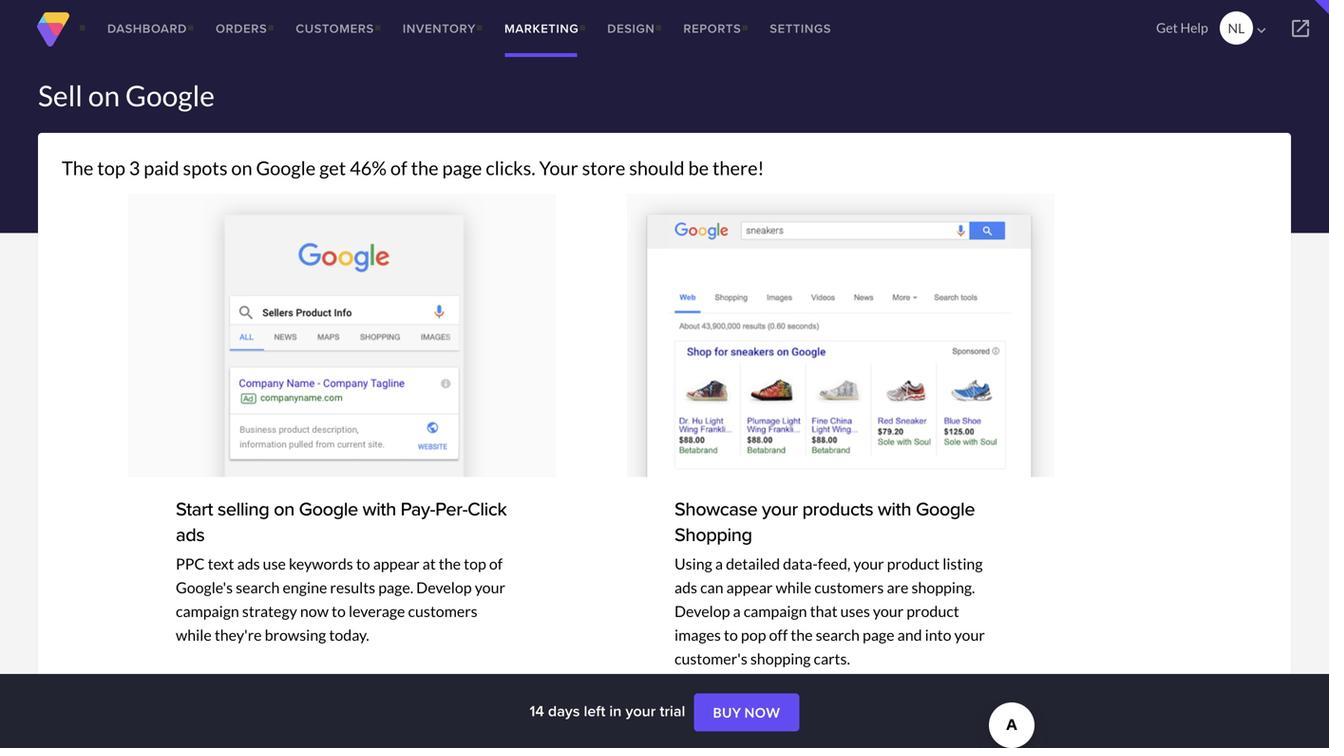 Task type: locate. For each thing, give the bounding box(es) containing it.
0 horizontal spatial develop
[[416, 579, 472, 597]]

1 vertical spatial a
[[733, 603, 741, 621]]

ads inside showcase your products with google shopping using a detailed data-feed, your product listing ads can appear while customers are shopping. develop a campaign that uses your product images to pop off the search page and into your customer's shopping carts.
[[675, 579, 698, 597]]

google's
[[176, 579, 233, 597]]

selling
[[217, 496, 269, 523]]

your down the click
[[475, 579, 505, 597]]

appear
[[373, 555, 420, 574], [727, 579, 773, 597]]

shopping
[[751, 650, 811, 669]]

0 vertical spatial while
[[776, 579, 812, 597]]

to right now
[[332, 603, 346, 621]]

1 vertical spatial search
[[816, 626, 860, 645]]

on right selling
[[274, 496, 295, 523]]

search up the strategy
[[236, 579, 280, 597]]

in
[[610, 700, 622, 723]]

the right at
[[439, 555, 461, 574]]

campaign down google's
[[176, 603, 239, 621]]

ppc
[[176, 555, 205, 574]]

to up the results
[[356, 555, 370, 574]]

page
[[442, 157, 482, 180], [863, 626, 895, 645]]

on right spots
[[231, 157, 252, 180]]

product up into on the right bottom of the page
[[907, 603, 960, 621]]

2 horizontal spatial with
[[878, 496, 912, 523]]

shopping down and
[[871, 698, 938, 713]]

dashboard link
[[93, 0, 201, 57]]

2 horizontal spatial on
[[274, 496, 295, 523]]

on
[[88, 78, 120, 113], [231, 157, 252, 180], [274, 496, 295, 523]]

while down data-
[[776, 579, 812, 597]]

1 vertical spatial sell
[[744, 698, 773, 713]]

0 horizontal spatial search
[[236, 579, 280, 597]]

with
[[363, 496, 396, 523], [878, 496, 912, 523], [775, 698, 811, 713]]

campaign inside the start selling on google with pay-per-click ads ppc text ads use keywords to appear at the top of google's search engine results page. develop your campaign strategy now to leverage customers while they're browsing today.
[[176, 603, 239, 621]]

shopping
[[675, 521, 752, 549], [871, 698, 938, 713]]

of down the click
[[489, 555, 503, 574]]

customers
[[296, 19, 374, 38]]

of right 46%
[[390, 157, 407, 180]]

of
[[390, 157, 407, 180], [489, 555, 503, 574]]

1 horizontal spatial a
[[733, 603, 741, 621]]

14 days left in your trial
[[530, 700, 689, 723]]

 link
[[1272, 0, 1329, 57]]

google up listing
[[916, 496, 975, 523]]

sell with google shopping button
[[725, 687, 957, 725]]

0 vertical spatial on
[[88, 78, 120, 113]]

now
[[745, 705, 781, 721]]

1 vertical spatial the
[[439, 555, 461, 574]]

google down 'carts.'
[[814, 698, 868, 713]]

the
[[411, 157, 439, 180], [439, 555, 461, 574], [791, 626, 813, 645]]

the right off
[[791, 626, 813, 645]]


[[1253, 22, 1270, 39]]

2 vertical spatial the
[[791, 626, 813, 645]]

1 horizontal spatial sell
[[744, 698, 773, 713]]

1 horizontal spatial customers
[[815, 579, 884, 597]]

1 vertical spatial top
[[464, 555, 486, 574]]

0 vertical spatial appear
[[373, 555, 420, 574]]

reports
[[684, 19, 741, 38]]

customers down at
[[408, 603, 478, 621]]

1 horizontal spatial develop
[[675, 603, 730, 621]]

shopping up using
[[675, 521, 752, 549]]

clicks.
[[486, 157, 536, 180]]

buy now link
[[694, 694, 800, 732]]

ads left use
[[237, 555, 260, 574]]

a down detailed
[[733, 603, 741, 621]]

top
[[97, 157, 125, 180], [464, 555, 486, 574]]

page left 'clicks.'
[[442, 157, 482, 180]]

develop up images
[[675, 603, 730, 621]]

1 vertical spatial ads
[[237, 555, 260, 574]]

1 vertical spatial develop
[[675, 603, 730, 621]]

left
[[584, 700, 606, 723]]

appear down detailed
[[727, 579, 773, 597]]

0 horizontal spatial to
[[332, 603, 346, 621]]

google up 'keywords'
[[299, 496, 358, 523]]

0 vertical spatial the
[[411, 157, 439, 180]]

sell for sell with google shopping
[[744, 698, 773, 713]]

search up 'carts.'
[[816, 626, 860, 645]]

0 horizontal spatial appear
[[373, 555, 420, 574]]

sell for sell on google
[[38, 78, 83, 113]]

the top 3 paid spots on google get 46% of the page clicks. your store should be there!
[[62, 157, 764, 180]]

1 horizontal spatial while
[[776, 579, 812, 597]]

campaign
[[176, 603, 239, 621], [744, 603, 807, 621]]

customers
[[815, 579, 884, 597], [408, 603, 478, 621]]

2 campaign from the left
[[744, 603, 807, 621]]

1 horizontal spatial to
[[356, 555, 370, 574]]

while
[[776, 579, 812, 597], [176, 626, 212, 645]]

develop down at
[[416, 579, 472, 597]]

browsing
[[265, 626, 326, 645]]

0 horizontal spatial campaign
[[176, 603, 239, 621]]

the right 46%
[[411, 157, 439, 180]]

ads up ppc
[[176, 521, 205, 549]]

0 vertical spatial product
[[887, 555, 940, 574]]

0 horizontal spatial while
[[176, 626, 212, 645]]

settings
[[770, 19, 832, 38]]

nl 
[[1228, 20, 1270, 39]]

are
[[887, 579, 909, 597]]

a
[[715, 555, 723, 574], [733, 603, 741, 621]]

0 vertical spatial shopping
[[675, 521, 752, 549]]

using
[[675, 555, 713, 574]]

page left and
[[863, 626, 895, 645]]

keywords
[[289, 555, 353, 574]]

inventory
[[403, 19, 476, 38]]

0 horizontal spatial customers
[[408, 603, 478, 621]]

results
[[330, 579, 375, 597]]

customers up uses on the right
[[815, 579, 884, 597]]

google inside button
[[814, 698, 868, 713]]

1 horizontal spatial ads
[[237, 555, 260, 574]]

while left the they're
[[176, 626, 212, 645]]

sell right buy on the right bottom of the page
[[744, 698, 773, 713]]

1 horizontal spatial appear
[[727, 579, 773, 597]]

feed,
[[818, 555, 851, 574]]

1 vertical spatial shopping
[[871, 698, 938, 713]]

1 horizontal spatial with
[[775, 698, 811, 713]]

start
[[176, 496, 213, 523]]

0 vertical spatial search
[[236, 579, 280, 597]]

0 vertical spatial of
[[390, 157, 407, 180]]

campaign inside showcase your products with google shopping using a detailed data-feed, your product listing ads can appear while customers are shopping. develop a campaign that uses your product images to pop off the search page and into your customer's shopping carts.
[[744, 603, 807, 621]]

page.
[[378, 579, 413, 597]]

appear inside showcase your products with google shopping using a detailed data-feed, your product listing ads can appear while customers are shopping. develop a campaign that uses your product images to pop off the search page and into your customer's shopping carts.
[[727, 579, 773, 597]]

use
[[263, 555, 286, 574]]

0 vertical spatial develop
[[416, 579, 472, 597]]

shopping inside button
[[871, 698, 938, 713]]

with inside the start selling on google with pay-per-click ads ppc text ads use keywords to appear at the top of google's search engine results page. develop your campaign strategy now to leverage customers while they're browsing today.
[[363, 496, 396, 523]]

0 horizontal spatial shopping
[[675, 521, 752, 549]]

into
[[925, 626, 952, 645]]

top left 3
[[97, 157, 125, 180]]

1 horizontal spatial search
[[816, 626, 860, 645]]

a up can
[[715, 555, 723, 574]]

google down "dashboard"
[[125, 78, 215, 113]]

appear up page. at the bottom of the page
[[373, 555, 420, 574]]

your
[[762, 496, 798, 523], [854, 555, 884, 574], [475, 579, 505, 597], [873, 603, 904, 621], [955, 626, 985, 645], [626, 700, 656, 723]]

develop
[[416, 579, 472, 597], [675, 603, 730, 621]]

2 vertical spatial on
[[274, 496, 295, 523]]

to left pop
[[724, 626, 738, 645]]

carts.
[[814, 650, 850, 669]]

2 vertical spatial to
[[724, 626, 738, 645]]

store
[[582, 157, 626, 180]]

your right feed,
[[854, 555, 884, 574]]

develop inside the start selling on google with pay-per-click ads ppc text ads use keywords to appear at the top of google's search engine results page. develop your campaign strategy now to leverage customers while they're browsing today.
[[416, 579, 472, 597]]

0 vertical spatial sell
[[38, 78, 83, 113]]

customers inside the start selling on google with pay-per-click ads ppc text ads use keywords to appear at the top of google's search engine results page. develop your campaign strategy now to leverage customers while they're browsing today.
[[408, 603, 478, 621]]

1 vertical spatial while
[[176, 626, 212, 645]]

sell with google shopping
[[744, 698, 938, 713]]

sell up the the
[[38, 78, 83, 113]]

top inside the start selling on google with pay-per-click ads ppc text ads use keywords to appear at the top of google's search engine results page. develop your campaign strategy now to leverage customers while they're browsing today.
[[464, 555, 486, 574]]

sell inside button
[[744, 698, 773, 713]]

today.
[[329, 626, 369, 645]]

0 horizontal spatial a
[[715, 555, 723, 574]]

1 horizontal spatial top
[[464, 555, 486, 574]]

1 vertical spatial of
[[489, 555, 503, 574]]

with inside showcase your products with google shopping using a detailed data-feed, your product listing ads can appear while customers are shopping. develop a campaign that uses your product images to pop off the search page and into your customer's shopping carts.
[[878, 496, 912, 523]]

get
[[1156, 19, 1178, 36]]

2 horizontal spatial ads
[[675, 579, 698, 597]]

1 horizontal spatial page
[[863, 626, 895, 645]]

on up the the
[[88, 78, 120, 113]]

1 horizontal spatial on
[[231, 157, 252, 180]]

0 horizontal spatial sell
[[38, 78, 83, 113]]

pop
[[741, 626, 766, 645]]

product up are in the bottom of the page
[[887, 555, 940, 574]]

0 vertical spatial top
[[97, 157, 125, 180]]

top right at
[[464, 555, 486, 574]]

campaign up off
[[744, 603, 807, 621]]

1 vertical spatial appear
[[727, 579, 773, 597]]

spots
[[183, 157, 228, 180]]

design
[[607, 19, 655, 38]]

0 horizontal spatial ads
[[176, 521, 205, 549]]

1 vertical spatial product
[[907, 603, 960, 621]]

ads
[[176, 521, 205, 549], [237, 555, 260, 574], [675, 579, 698, 597]]

product
[[887, 555, 940, 574], [907, 603, 960, 621]]

to inside showcase your products with google shopping using a detailed data-feed, your product listing ads can appear while customers are shopping. develop a campaign that uses your product images to pop off the search page and into your customer's shopping carts.
[[724, 626, 738, 645]]

your right into on the right bottom of the page
[[955, 626, 985, 645]]

0 vertical spatial customers
[[815, 579, 884, 597]]

buy now
[[713, 705, 781, 721]]

2 horizontal spatial to
[[724, 626, 738, 645]]

your left products
[[762, 496, 798, 523]]

to
[[356, 555, 370, 574], [332, 603, 346, 621], [724, 626, 738, 645]]

0 horizontal spatial with
[[363, 496, 396, 523]]

2 vertical spatial ads
[[675, 579, 698, 597]]

1 vertical spatial customers
[[408, 603, 478, 621]]

0 horizontal spatial page
[[442, 157, 482, 180]]

days
[[548, 700, 580, 723]]

1 horizontal spatial campaign
[[744, 603, 807, 621]]

google inside the start selling on google with pay-per-click ads ppc text ads use keywords to appear at the top of google's search engine results page. develop your campaign strategy now to leverage customers while they're browsing today.
[[299, 496, 358, 523]]

1 vertical spatial page
[[863, 626, 895, 645]]

1 campaign from the left
[[176, 603, 239, 621]]

0 vertical spatial to
[[356, 555, 370, 574]]

ads down using
[[675, 579, 698, 597]]

search
[[236, 579, 280, 597], [816, 626, 860, 645]]

1 horizontal spatial shopping
[[871, 698, 938, 713]]

1 horizontal spatial of
[[489, 555, 503, 574]]

sell
[[38, 78, 83, 113], [744, 698, 773, 713]]

google
[[125, 78, 215, 113], [256, 157, 316, 180], [299, 496, 358, 523], [916, 496, 975, 523], [814, 698, 868, 713]]

0 horizontal spatial on
[[88, 78, 120, 113]]



Task type: describe. For each thing, give the bounding box(es) containing it.
search inside showcase your products with google shopping using a detailed data-feed, your product listing ads can appear while customers are shopping. develop a campaign that uses your product images to pop off the search page and into your customer's shopping carts.
[[816, 626, 860, 645]]

0 vertical spatial page
[[442, 157, 482, 180]]

engine
[[283, 579, 327, 597]]

14
[[530, 700, 544, 723]]

develop inside showcase your products with google shopping using a detailed data-feed, your product listing ads can appear while customers are shopping. develop a campaign that uses your product images to pop off the search page and into your customer's shopping carts.
[[675, 603, 730, 621]]

be
[[688, 157, 709, 180]]

images
[[675, 626, 721, 645]]

click
[[468, 496, 507, 523]]

data-
[[783, 555, 818, 574]]

while inside showcase your products with google shopping using a detailed data-feed, your product listing ads can appear while customers are shopping. develop a campaign that uses your product images to pop off the search page and into your customer's shopping carts.
[[776, 579, 812, 597]]

per-
[[435, 496, 468, 523]]

products
[[803, 496, 873, 523]]

your
[[539, 157, 578, 180]]

trial
[[660, 700, 685, 723]]

can
[[700, 579, 724, 597]]

your inside the start selling on google with pay-per-click ads ppc text ads use keywords to appear at the top of google's search engine results page. develop your campaign strategy now to leverage customers while they're browsing today.
[[475, 579, 505, 597]]

search inside the start selling on google with pay-per-click ads ppc text ads use keywords to appear at the top of google's search engine results page. develop your campaign strategy now to leverage customers while they're browsing today.
[[236, 579, 280, 597]]

1 vertical spatial to
[[332, 603, 346, 621]]

dashboard
[[107, 19, 187, 38]]

marketing
[[505, 19, 579, 38]]

start selling on google with pay-per-click ads ppc text ads use keywords to appear at the top of google's search engine results page. develop your campaign strategy now to leverage customers while they're browsing today.
[[176, 496, 507, 645]]

customers inside showcase your products with google shopping using a detailed data-feed, your product listing ads can appear while customers are shopping. develop a campaign that uses your product images to pop off the search page and into your customer's shopping carts.
[[815, 579, 884, 597]]

nl
[[1228, 20, 1245, 36]]

that
[[810, 603, 838, 621]]

with inside button
[[775, 698, 811, 713]]

your right "in"
[[626, 700, 656, 723]]

get help
[[1156, 19, 1209, 36]]

0 horizontal spatial of
[[390, 157, 407, 180]]

strategy
[[242, 603, 297, 621]]

leverage
[[349, 603, 405, 621]]

shopping.
[[912, 579, 975, 597]]

showcase
[[675, 496, 758, 523]]

now
[[300, 603, 329, 621]]

0 horizontal spatial top
[[97, 157, 125, 180]]

1 vertical spatial on
[[231, 157, 252, 180]]

paid
[[144, 157, 179, 180]]

46%
[[350, 157, 387, 180]]

pay-
[[401, 496, 435, 523]]

off
[[769, 626, 788, 645]]

0 vertical spatial ads
[[176, 521, 205, 549]]

there!
[[713, 157, 764, 180]]

get
[[319, 157, 346, 180]]

appear inside the start selling on google with pay-per-click ads ppc text ads use keywords to appear at the top of google's search engine results page. develop your campaign strategy now to leverage customers while they're browsing today.
[[373, 555, 420, 574]]

on inside the start selling on google with pay-per-click ads ppc text ads use keywords to appear at the top of google's search engine results page. develop your campaign strategy now to leverage customers while they're browsing today.
[[274, 496, 295, 523]]

google left get on the left of the page
[[256, 157, 316, 180]]

the inside the start selling on google with pay-per-click ads ppc text ads use keywords to appear at the top of google's search engine results page. develop your campaign strategy now to leverage customers while they're browsing today.
[[439, 555, 461, 574]]

the inside showcase your products with google shopping using a detailed data-feed, your product listing ads can appear while customers are shopping. develop a campaign that uses your product images to pop off the search page and into your customer's shopping carts.
[[791, 626, 813, 645]]

showcase your products with google shopping using a detailed data-feed, your product listing ads can appear while customers are shopping. develop a campaign that uses your product images to pop off the search page and into your customer's shopping carts.
[[675, 496, 985, 669]]

shopping inside showcase your products with google shopping using a detailed data-feed, your product listing ads can appear while customers are shopping. develop a campaign that uses your product images to pop off the search page and into your customer's shopping carts.
[[675, 521, 752, 549]]

help
[[1181, 19, 1209, 36]]

sell on google
[[38, 78, 215, 113]]

google inside showcase your products with google shopping using a detailed data-feed, your product listing ads can appear while customers are shopping. develop a campaign that uses your product images to pop off the search page and into your customer's shopping carts.
[[916, 496, 975, 523]]

the
[[62, 157, 94, 180]]

listing
[[943, 555, 983, 574]]

your down are in the bottom of the page
[[873, 603, 904, 621]]

they're
[[215, 626, 262, 645]]

buy
[[713, 705, 742, 721]]

while inside the start selling on google with pay-per-click ads ppc text ads use keywords to appear at the top of google's search engine results page. develop your campaign strategy now to leverage customers while they're browsing today.
[[176, 626, 212, 645]]

detailed
[[726, 555, 780, 574]]

3
[[129, 157, 140, 180]]

page inside showcase your products with google shopping using a detailed data-feed, your product listing ads can appear while customers are shopping. develop a campaign that uses your product images to pop off the search page and into your customer's shopping carts.
[[863, 626, 895, 645]]

customer's
[[675, 650, 748, 669]]

at
[[422, 555, 436, 574]]

orders
[[216, 19, 267, 38]]

should
[[629, 157, 685, 180]]

of inside the start selling on google with pay-per-click ads ppc text ads use keywords to appear at the top of google's search engine results page. develop your campaign strategy now to leverage customers while they're browsing today.
[[489, 555, 503, 574]]

0 vertical spatial a
[[715, 555, 723, 574]]

uses
[[841, 603, 870, 621]]

and
[[898, 626, 922, 645]]


[[1290, 17, 1312, 40]]

text
[[208, 555, 234, 574]]



Task type: vqa. For each thing, say whether or not it's contained in the screenshot.
bottom quantity
no



